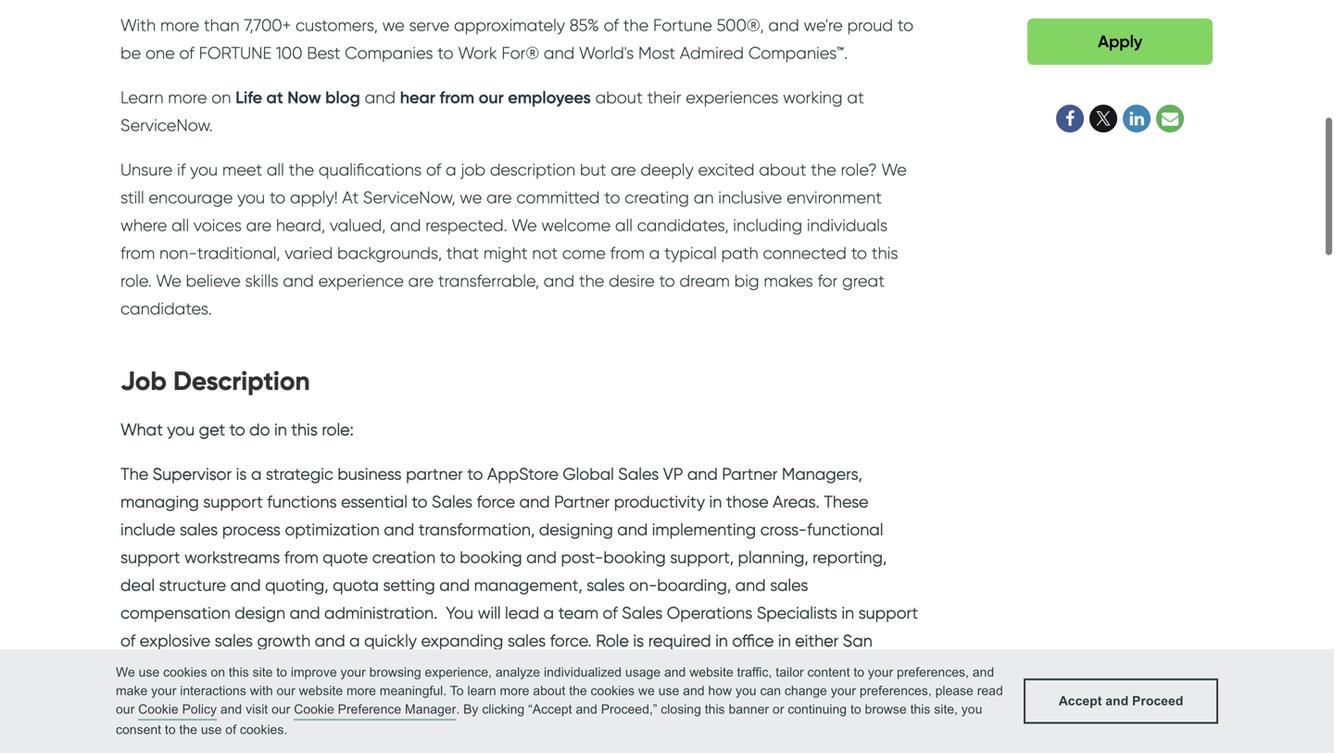 Task type: describe. For each thing, give the bounding box(es) containing it.
and up management,
[[527, 548, 557, 568]]

1 vertical spatial preferences,
[[860, 684, 932, 698]]

unsure if you meet all the qualifications of a job description but are deeply excited about the role? we still encourage you to apply! at servicenow, we are committed to creating an inclusive environment where all voices are heard, valued, and respected. we welcome all candidates, including individuals from non-traditional, varied backgrounds, that might not come from a typical path connected to this role. we believe skills and experience are transferrable, and the desire to dream big makes for great candidates.
[[121, 160, 907, 319]]

"accept
[[528, 703, 572, 717]]

expanding
[[421, 632, 504, 651]]

life at now blog link
[[236, 87, 360, 107]]

the inside we use cookies on this site to improve your browsing experience, analyze individualized usage and website traffic, tailor content to your preferences, and make your interactions with our website more meaningful. to learn more about the cookies we use and how you can change your preferences, please read our
[[569, 684, 587, 698]]

this inside 'unsure if you meet all the qualifications of a job description but are deeply excited about the role? we still encourage you to apply! at servicenow, we are committed to creating an inclusive environment where all voices are heard, valued, and respected. we welcome all candidates, including individuals from non-traditional, varied backgrounds, that might not come from a typical path connected to this role. we believe skills and experience are transferrable, and the desire to dream big makes for great candidates.'
[[872, 244, 899, 263]]

might
[[484, 244, 528, 263]]

waltham,
[[220, 659, 294, 679]]

you
[[446, 604, 474, 623]]

and up companies™.
[[769, 16, 800, 35]]

growth
[[257, 632, 311, 651]]

to left "by"
[[443, 704, 459, 723]]

the inside with more than 7,700+ customers, we serve approximately 85% of the fortune 500®, and we're proud to be one of fortune 100 best companies to work for® and world's most admired companies™.
[[624, 16, 649, 35]]

more down the analyze
[[500, 684, 530, 698]]

ma.
[[299, 659, 327, 679]]

and inside button
[[1106, 694, 1129, 709]]

to left creating
[[605, 188, 621, 207]]

and up you
[[440, 576, 470, 595]]

1 vertical spatial include
[[240, 704, 295, 723]]

1 horizontal spatial all
[[267, 160, 284, 180]]

0 vertical spatial use
[[139, 666, 160, 680]]

and down the planning,
[[736, 576, 766, 595]]

office
[[733, 632, 774, 651]]

path
[[722, 244, 759, 263]]

from right hear
[[440, 87, 475, 107]]

planning,
[[738, 548, 809, 568]]

meaningful.
[[380, 684, 447, 698]]

hear from our employees link
[[400, 87, 591, 107]]

deeply
[[641, 160, 694, 180]]

and up read
[[973, 666, 995, 680]]

our inside "cookie policy and visit our cookie preference manager"
[[272, 703, 290, 717]]

come
[[562, 244, 606, 263]]

cross-
[[761, 520, 807, 540]]

servicenow.
[[121, 116, 213, 135]]

environment
[[787, 188, 882, 207]]

design
[[235, 604, 286, 623]]

and inside "cookie policy and visit our cookie preference manager"
[[220, 703, 242, 717]]

this inside we use cookies on this site to improve your browsing experience, analyze individualized usage and website traffic, tailor content to your preferences, and make your interactions with our website more meaningful. to learn more about the cookies we use and how you can change your preferences, please read our
[[229, 666, 249, 680]]

specialists
[[757, 604, 838, 623]]

the up 'apply!'
[[289, 160, 314, 180]]

to right the desire at the top left of the page
[[659, 271, 675, 291]]

varied
[[285, 244, 333, 263]]

apply
[[1099, 32, 1143, 51]]

a left the quickly
[[350, 632, 360, 651]]

your up cookie policy link
[[151, 684, 176, 698]]

at
[[342, 188, 359, 207]]

global
[[563, 465, 614, 484]]

85%
[[570, 16, 600, 35]]

functions
[[267, 493, 337, 512]]

the up environment
[[811, 160, 837, 180]]

0 vertical spatial partner
[[722, 465, 778, 484]]

and up closing
[[683, 684, 705, 698]]

we up "candidates."
[[156, 271, 181, 291]]

banner
[[729, 703, 769, 717]]

to down cookie policy link
[[165, 723, 176, 737]]

100
[[276, 43, 303, 63]]

change
[[785, 684, 828, 698]]

to up force
[[467, 465, 483, 484]]

including
[[733, 216, 803, 235]]

a inside is a strategic business partner to appstore global sales vp and partner managers, managing support functions essential to sales force and partner productivity in those areas. these include sales process optimization and transformation, designing and implementing cross-functional support workstreams from quote creation to booking and post-booking support, planning, reporting, deal structure and quoting, quota setting and management, sales on-boarding, and sales compensation design and administration.  you
[[251, 465, 262, 484]]

an
[[694, 188, 714, 207]]

one
[[146, 43, 175, 63]]

of inside 'unsure if you meet all the qualifications of a job description but are deeply excited about the role? we still encourage you to apply! at servicenow, we are committed to creating an inclusive environment where all voices are heard, valued, and respected. we welcome all candidates, including individuals from non-traditional, varied backgrounds, that might not come from a typical path connected to this role. we believe skills and experience are transferrable, and the desire to dream big makes for great candidates.'
[[426, 160, 441, 180]]

site
[[253, 666, 273, 680]]

the down come at left
[[579, 271, 605, 291]]

share on linkedin image
[[1124, 105, 1151, 133]]

proud
[[848, 16, 894, 35]]

qualifications
[[319, 160, 422, 180]]

we inside with more than 7,700+ customers, we serve approximately 85% of the fortune 500®, and we're proud to be one of fortune 100 best companies to work for® and world's most admired companies™.
[[382, 16, 405, 35]]

include inside is a strategic business partner to appstore global sales vp and partner managers, managing support functions essential to sales force and partner productivity in those areas. these include sales process optimization and transformation, designing and implementing cross-functional support workstreams from quote creation to booking and post-booking support, planning, reporting, deal structure and quoting, quota setting and management, sales on-boarding, and sales compensation design and administration.  you
[[121, 520, 176, 540]]

and down "workstreams"
[[231, 576, 261, 595]]

in right do
[[274, 420, 287, 440]]

meet
[[222, 160, 262, 180]]

share on facebook image
[[1057, 105, 1085, 133]]

visit
[[246, 703, 268, 717]]

2 horizontal spatial use
[[659, 684, 680, 698]]

support inside will lead a team of sales operations specialists in support of explosive sales growth and a quickly expanding sales force.
[[859, 604, 919, 623]]

and down the productivity
[[618, 520, 648, 540]]

of up diego,
[[121, 632, 136, 651]]

your down content
[[831, 684, 856, 698]]

. by clicking "accept and proceed," closing this banner or continuing to browse this site, you consent to the use of cookies.
[[116, 703, 983, 737]]

interactions
[[180, 684, 246, 698]]

supervisor
[[153, 465, 232, 484]]

our up "cookie policy and visit our cookie preference manager"
[[277, 684, 295, 698]]

0 vertical spatial sales
[[619, 465, 659, 484]]

than
[[204, 16, 240, 35]]

are up creating
[[611, 160, 636, 180]]

job description
[[121, 366, 310, 397]]

more inside learn more on life at now blog and hear from our employees
[[168, 88, 207, 107]]

strategic
[[266, 465, 334, 484]]

use inside ". by clicking "accept and proceed," closing this banner or continuing to browse this site, you consent to the use of cookies."
[[201, 723, 222, 737]]

cookie policy and visit our cookie preference manager
[[138, 703, 456, 717]]

sales down post-
[[587, 576, 625, 595]]

essential
[[341, 493, 408, 512]]

transferrable,
[[438, 271, 539, 291]]

in down specialists in the right of the page
[[779, 632, 791, 651]]

and down come at left
[[544, 271, 575, 291]]

and down quoting,
[[290, 604, 320, 623]]

san
[[843, 632, 873, 651]]

unsure
[[121, 160, 173, 180]]

to right the site
[[276, 666, 287, 680]]

not inside 'unsure if you meet all the qualifications of a job description but are deeply excited about the role? we still encourage you to apply! at servicenow, we are committed to creating an inclusive environment where all voices are heard, valued, and respected. we welcome all candidates, including individuals from non-traditional, varied backgrounds, that might not come from a typical path connected to this role. we believe skills and experience are transferrable, and the desire to dream big makes for great candidates.'
[[532, 244, 558, 263]]

0 vertical spatial preferences,
[[897, 666, 969, 680]]

0 horizontal spatial partner
[[554, 493, 610, 512]]

you left get
[[167, 420, 195, 440]]

responsibilities include but are not limited to the following:
[[121, 704, 564, 723]]

more inside with more than 7,700+ customers, we serve approximately 85% of the fortune 500®, and we're proud to be one of fortune 100 best companies to work for® and world's most admired companies™.
[[160, 16, 199, 35]]

role.
[[121, 271, 152, 291]]

sales up specialists in the right of the page
[[770, 576, 809, 595]]

is inside role is required in office in either san diego, ca or waltham, ma.
[[633, 632, 644, 651]]

on inside we use cookies on this site to improve your browsing experience, analyze individualized usage and website traffic, tailor content to your preferences, and make your interactions with our website more meaningful. to learn more about the cookies we use and how you can change your preferences, please read our
[[211, 666, 225, 680]]

role?
[[841, 160, 877, 180]]

preference
[[338, 703, 402, 717]]

role:
[[322, 420, 354, 440]]

candidates.
[[121, 299, 212, 319]]

force.
[[550, 632, 592, 651]]

inclusive
[[719, 188, 783, 207]]

we're
[[804, 16, 843, 35]]

transformation,
[[419, 520, 535, 540]]

appstore
[[487, 465, 559, 484]]

a right lead on the left of the page
[[544, 604, 554, 623]]

and up creation
[[384, 520, 415, 540]]

the inside ". by clicking "accept and proceed," closing this banner or continuing to browse this site, you consent to the use of cookies."
[[179, 723, 197, 737]]

employees
[[508, 87, 591, 107]]

analyze
[[496, 666, 540, 680]]

or inside role is required in office in either san diego, ca or waltham, ma.
[[201, 659, 216, 679]]

we right role?
[[882, 160, 907, 180]]

browse
[[865, 703, 907, 717]]

and down "required"
[[665, 666, 686, 680]]

to down transformation,
[[440, 548, 456, 568]]

you right if
[[190, 160, 218, 180]]

from up role.
[[121, 244, 155, 263]]

team
[[559, 604, 599, 623]]

please
[[936, 684, 974, 698]]

with
[[121, 16, 156, 35]]

to up great
[[852, 244, 868, 263]]

is inside is a strategic business partner to appstore global sales vp and partner managers, managing support functions essential to sales force and partner productivity in those areas. these include sales process optimization and transformation, designing and implementing cross-functional support workstreams from quote creation to booking and post-booking support, planning, reporting, deal structure and quoting, quota setting and management, sales on-boarding, and sales compensation design and administration.  you
[[236, 465, 247, 484]]

and right vp at the bottom of page
[[688, 465, 718, 484]]

and down varied
[[283, 271, 314, 291]]

about inside we use cookies on this site to improve your browsing experience, analyze individualized usage and website traffic, tailor content to your preferences, and make your interactions with our website more meaningful. to learn more about the cookies we use and how you can change your preferences, please read our
[[533, 684, 566, 698]]

about inside about their experiences working at servicenow.
[[596, 88, 643, 107]]

to right proud
[[898, 16, 914, 35]]

approximately
[[454, 16, 565, 35]]

in down operations
[[716, 632, 728, 651]]

more up preference
[[347, 684, 376, 698]]

workstreams
[[184, 548, 280, 568]]

fortune
[[199, 43, 272, 63]]

quoting,
[[265, 576, 329, 595]]

of up role
[[603, 604, 618, 623]]

encourage
[[149, 188, 233, 207]]

cookie policy link
[[138, 701, 217, 721]]

we inside we use cookies on this site to improve your browsing experience, analyze individualized usage and website traffic, tailor content to your preferences, and make your interactions with our website more meaningful. to learn more about the cookies we use and how you can change your preferences, please read our
[[639, 684, 655, 698]]

at for life
[[267, 87, 283, 107]]

sales up "waltham,"
[[215, 632, 253, 651]]

are up traditional,
[[246, 216, 272, 235]]

from inside is a strategic business partner to appstore global sales vp and partner managers, managing support functions essential to sales force and partner productivity in those areas. these include sales process optimization and transformation, designing and implementing cross-functional support workstreams from quote creation to booking and post-booking support, planning, reporting, deal structure and quoting, quota setting and management, sales on-boarding, and sales compensation design and administration.  you
[[284, 548, 319, 568]]

work
[[458, 43, 497, 63]]

about inside 'unsure if you meet all the qualifications of a job description but are deeply excited about the role? we still encourage you to apply! at servicenow, we are committed to creating an inclusive environment where all voices are heard, valued, and respected. we welcome all candidates, including individuals from non-traditional, varied backgrounds, that might not come from a typical path connected to this role. we believe skills and experience are transferrable, and the desire to dream big makes for great candidates.'
[[759, 160, 807, 180]]

how
[[709, 684, 732, 698]]

from up the desire at the top left of the page
[[611, 244, 645, 263]]

desire
[[609, 271, 655, 291]]

to left browse
[[851, 703, 862, 717]]

you inside ". by clicking "accept and proceed," closing this banner or continuing to browse this site, you consent to the use of cookies."
[[962, 703, 983, 717]]

experiences
[[686, 88, 779, 107]]

those
[[726, 493, 769, 512]]

job
[[461, 160, 486, 180]]



Task type: vqa. For each thing, say whether or not it's contained in the screenshot.
support
yes



Task type: locate. For each thing, give the bounding box(es) containing it.
we inside we use cookies on this site to improve your browsing experience, analyze individualized usage and website traffic, tailor content to your preferences, and make your interactions with our website more meaningful. to learn more about the cookies we use and how you can change your preferences, please read our
[[116, 666, 135, 680]]

to right content
[[854, 666, 865, 680]]

2 at from the left
[[848, 88, 865, 107]]

0 vertical spatial cookies
[[163, 666, 207, 680]]

a left the 'job'
[[446, 160, 457, 180]]

will
[[478, 604, 501, 623]]

booking down transformation,
[[460, 548, 522, 568]]

1 booking from the left
[[460, 548, 522, 568]]

welcome
[[542, 216, 611, 235]]

all up non-
[[172, 216, 189, 235]]

cookies.
[[240, 723, 288, 737]]

your right improve
[[341, 666, 366, 680]]

in up san
[[842, 604, 855, 623]]

1 vertical spatial is
[[633, 632, 644, 651]]

the down cookie policy link
[[179, 723, 197, 737]]

at right life
[[267, 87, 283, 107]]

sales down partner
[[432, 493, 473, 512]]

heard,
[[276, 216, 325, 235]]

at right working on the top
[[848, 88, 865, 107]]

manager
[[405, 703, 456, 717]]

1 vertical spatial we
[[460, 188, 482, 207]]

1 cookie from the left
[[138, 703, 179, 717]]

policy
[[182, 703, 217, 717]]

lead
[[505, 604, 540, 623]]

with more than 7,700+ customers, we serve approximately 85% of the fortune 500®, and we're proud to be one of fortune 100 best companies to work for® and world's most admired companies™.
[[121, 16, 914, 63]]

our down work
[[479, 87, 504, 107]]

1 vertical spatial on
[[211, 666, 225, 680]]

this down how
[[705, 703, 725, 717]]

or inside ". by clicking "accept and proceed," closing this banner or continuing to browse this site, you consent to the use of cookies."
[[773, 703, 785, 717]]

0 vertical spatial but
[[580, 160, 607, 180]]

or
[[201, 659, 216, 679], [773, 703, 785, 717]]

respected.
[[426, 216, 507, 235]]

2 vertical spatial support
[[859, 604, 919, 623]]

1 vertical spatial or
[[773, 703, 785, 717]]

0 horizontal spatial or
[[201, 659, 216, 679]]

0 horizontal spatial about
[[533, 684, 566, 698]]

learn
[[468, 684, 496, 698]]

continuing
[[788, 703, 847, 717]]

you up banner
[[736, 684, 757, 698]]

and inside learn more on life at now blog and hear from our employees
[[365, 88, 396, 107]]

working
[[783, 88, 843, 107]]

partner
[[406, 465, 463, 484]]

committed
[[517, 188, 600, 207]]

1 horizontal spatial booking
[[604, 548, 666, 568]]

their
[[647, 88, 682, 107]]

1 horizontal spatial is
[[633, 632, 644, 651]]

that
[[447, 244, 479, 263]]

optimization
[[285, 520, 380, 540]]

1 horizontal spatial not
[[532, 244, 558, 263]]

our right the 'visit'
[[272, 703, 290, 717]]

cookie up consent
[[138, 703, 179, 717]]

share on twitter image
[[1097, 112, 1111, 126]]

1 vertical spatial about
[[759, 160, 807, 180]]

read
[[978, 684, 1004, 698]]

on left life
[[212, 88, 231, 107]]

non-
[[159, 244, 197, 263]]

to
[[450, 684, 464, 698]]

are down the backgrounds,
[[408, 271, 434, 291]]

and up ma. on the left of page
[[315, 632, 345, 651]]

0 horizontal spatial use
[[139, 666, 160, 680]]

use up closing
[[659, 684, 680, 698]]

and left the 'visit'
[[220, 703, 242, 717]]

2 cookie from the left
[[294, 703, 334, 717]]

customers,
[[296, 16, 378, 35]]

description
[[173, 366, 310, 397]]

the right . on the left bottom of the page
[[463, 704, 488, 723]]

0 vertical spatial not
[[532, 244, 558, 263]]

1 vertical spatial not
[[359, 704, 384, 723]]

these
[[824, 493, 869, 512]]

this left site,
[[911, 703, 931, 717]]

is a strategic business partner to appstore global sales vp and partner managers, managing support functions essential to sales force and partner productivity in those areas. these include sales process optimization and transformation, designing and implementing cross-functional support workstreams from quote creation to booking and post-booking support, planning, reporting, deal structure and quoting, quota setting and management, sales on-boarding, and sales compensation design and administration.  you
[[121, 465, 887, 623]]

use down policy
[[201, 723, 222, 737]]

sales down lead on the left of the page
[[508, 632, 546, 651]]

0 horizontal spatial but
[[299, 704, 325, 723]]

sales inside will lead a team of sales operations specialists in support of explosive sales growth and a quickly expanding sales force.
[[622, 604, 663, 623]]

2 vertical spatial about
[[533, 684, 566, 698]]

to up heard,
[[270, 188, 286, 207]]

you down meet
[[237, 188, 265, 207]]

a up the desire at the top left of the page
[[649, 244, 660, 263]]

0 horizontal spatial at
[[267, 87, 283, 107]]

of right one
[[179, 43, 194, 63]]

productivity
[[614, 493, 705, 512]]

is
[[236, 465, 247, 484], [633, 632, 644, 651]]

ca
[[174, 659, 197, 679]]

of right 85%
[[604, 16, 619, 35]]

is down what you get to do in this role: on the bottom left
[[236, 465, 247, 484]]

fortune
[[653, 16, 713, 35]]

support up process on the left
[[203, 493, 263, 512]]

2 horizontal spatial all
[[615, 216, 633, 235]]

you
[[190, 160, 218, 180], [237, 188, 265, 207], [167, 420, 195, 440], [736, 684, 757, 698], [962, 703, 983, 717]]

make
[[116, 684, 148, 698]]

to left do
[[229, 420, 245, 440]]

at inside about their experiences working at servicenow.
[[848, 88, 865, 107]]

use
[[139, 666, 160, 680], [659, 684, 680, 698], [201, 723, 222, 737]]

connected
[[763, 244, 847, 263]]

2 booking from the left
[[604, 548, 666, 568]]

serve
[[409, 16, 450, 35]]

cookies up proceed,"
[[591, 684, 635, 698]]

and right "accept at left
[[576, 703, 598, 717]]

0 vertical spatial website
[[690, 666, 734, 680]]

this up great
[[872, 244, 899, 263]]

clicking
[[482, 703, 525, 717]]

0 vertical spatial we
[[382, 16, 405, 35]]

are
[[611, 160, 636, 180], [487, 188, 512, 207], [246, 216, 272, 235], [408, 271, 434, 291], [329, 704, 355, 723]]

1 vertical spatial partner
[[554, 493, 610, 512]]

are down improve
[[329, 704, 355, 723]]

we inside 'unsure if you meet all the qualifications of a job description but are deeply excited about the role? we still encourage you to apply! at servicenow, we are committed to creating an inclusive environment where all voices are heard, valued, and respected. we welcome all candidates, including individuals from non-traditional, varied backgrounds, that might not come from a typical path connected to this role. we believe skills and experience are transferrable, and the desire to dream big makes for great candidates.'
[[460, 188, 482, 207]]

this left role: on the bottom
[[291, 420, 318, 440]]

role is required in office in either san diego, ca or waltham, ma.
[[121, 632, 873, 679]]

1 horizontal spatial or
[[773, 703, 785, 717]]

0 vertical spatial on
[[212, 88, 231, 107]]

0 horizontal spatial cookies
[[163, 666, 207, 680]]

accept and proceed button
[[1024, 679, 1219, 724]]

website down improve
[[299, 684, 343, 698]]

now
[[288, 87, 321, 107]]

1 horizontal spatial use
[[201, 723, 222, 737]]

2 horizontal spatial support
[[859, 604, 919, 623]]

to down partner
[[412, 493, 428, 512]]

1 vertical spatial cookies
[[591, 684, 635, 698]]

improve
[[291, 666, 337, 680]]

dream
[[680, 271, 730, 291]]

more up one
[[160, 16, 199, 35]]

vp
[[663, 465, 683, 484]]

sales up "workstreams"
[[180, 520, 218, 540]]

1 horizontal spatial website
[[690, 666, 734, 680]]

areas.
[[773, 493, 820, 512]]

1 horizontal spatial but
[[580, 160, 607, 180]]

0 horizontal spatial support
[[121, 548, 180, 568]]

the supervisor
[[121, 465, 236, 484]]

but up committed at the left top of the page
[[580, 160, 607, 180]]

.
[[456, 703, 460, 717]]

we up 'make'
[[116, 666, 135, 680]]

post-
[[561, 548, 604, 568]]

and inside ". by clicking "accept and proceed," closing this banner or continuing to browse this site, you consent to the use of cookies."
[[576, 703, 598, 717]]

the down individualized
[[569, 684, 587, 698]]

0 horizontal spatial include
[[121, 520, 176, 540]]

of up servicenow,
[[426, 160, 441, 180]]

but
[[580, 160, 607, 180], [299, 704, 325, 723]]

the
[[624, 16, 649, 35], [289, 160, 314, 180], [811, 160, 837, 180], [579, 271, 605, 291], [569, 684, 587, 698], [463, 704, 488, 723], [179, 723, 197, 737]]

about left their
[[596, 88, 643, 107]]

0 horizontal spatial website
[[299, 684, 343, 698]]

skills
[[245, 271, 279, 291]]

individualized
[[544, 666, 622, 680]]

experience,
[[425, 666, 492, 680]]

for®
[[502, 43, 540, 63]]

we up might
[[512, 216, 537, 235]]

1 vertical spatial use
[[659, 684, 680, 698]]

sales down "on-"
[[622, 604, 663, 623]]

but down improve
[[299, 704, 325, 723]]

2 horizontal spatial we
[[639, 684, 655, 698]]

world's
[[579, 43, 634, 63]]

0 vertical spatial is
[[236, 465, 247, 484]]

more
[[160, 16, 199, 35], [168, 88, 207, 107], [347, 684, 376, 698], [500, 684, 530, 698]]

2 vertical spatial sales
[[622, 604, 663, 623]]

booking
[[460, 548, 522, 568], [604, 548, 666, 568]]

2 vertical spatial use
[[201, 723, 222, 737]]

0 horizontal spatial we
[[382, 16, 405, 35]]

admired
[[680, 43, 744, 63]]

browsing
[[370, 666, 421, 680]]

on inside learn more on life at now blog and hear from our employees
[[212, 88, 231, 107]]

and inside will lead a team of sales operations specialists in support of explosive sales growth and a quickly expanding sales force.
[[315, 632, 345, 651]]

explosive
[[140, 632, 211, 651]]

and down 85%
[[544, 43, 575, 63]]

0 vertical spatial or
[[201, 659, 216, 679]]

we down the 'job'
[[460, 188, 482, 207]]

and down servicenow,
[[390, 216, 421, 235]]

0 horizontal spatial booking
[[460, 548, 522, 568]]

0 horizontal spatial not
[[359, 704, 384, 723]]

0 horizontal spatial all
[[172, 216, 189, 235]]

apply link
[[1028, 19, 1214, 65]]

support up deal
[[121, 548, 180, 568]]

1 vertical spatial website
[[299, 684, 343, 698]]

be
[[121, 43, 141, 63]]

our down 'make'
[[116, 703, 135, 717]]

about their experiences working at servicenow.
[[121, 88, 865, 135]]

and right accept
[[1106, 694, 1129, 709]]

quote
[[323, 548, 368, 568]]

booking up "on-"
[[604, 548, 666, 568]]

1 horizontal spatial cookies
[[591, 684, 635, 698]]

1 horizontal spatial support
[[203, 493, 263, 512]]

2 horizontal spatial about
[[759, 160, 807, 180]]

companies™.
[[749, 43, 848, 63]]

all down creating
[[615, 216, 633, 235]]

1 vertical spatial sales
[[432, 493, 473, 512]]

1 horizontal spatial at
[[848, 88, 865, 107]]

experience
[[318, 271, 404, 291]]

blog
[[326, 87, 360, 107]]

traffic,
[[737, 666, 773, 680]]

sales left vp at the bottom of page
[[619, 465, 659, 484]]

your up browse
[[868, 666, 894, 680]]

in inside is a strategic business partner to appstore global sales vp and partner managers, managing support functions essential to sales force and partner productivity in those areas. these include sales process optimization and transformation, designing and implementing cross-functional support workstreams from quote creation to booking and post-booking support, planning, reporting, deal structure and quoting, quota setting and management, sales on-boarding, and sales compensation design and administration.  you
[[710, 493, 722, 512]]

use up 'make'
[[139, 666, 160, 680]]

you inside we use cookies on this site to improve your browsing experience, analyze individualized usage and website traffic, tailor content to your preferences, and make your interactions with our website more meaningful. to learn more about the cookies we use and how you can change your preferences, please read our
[[736, 684, 757, 698]]

1 at from the left
[[267, 87, 283, 107]]

1 horizontal spatial partner
[[722, 465, 778, 484]]

1 horizontal spatial about
[[596, 88, 643, 107]]

all
[[267, 160, 284, 180], [172, 216, 189, 235], [615, 216, 633, 235]]

at for working
[[848, 88, 865, 107]]

0 vertical spatial include
[[121, 520, 176, 540]]

but inside 'unsure if you meet all the qualifications of a job description but are deeply excited about the role? we still encourage you to apply! at servicenow, we are committed to creating an inclusive environment where all voices are heard, valued, and respected. we welcome all candidates, including individuals from non-traditional, varied backgrounds, that might not come from a typical path connected to this role. we believe skills and experience are transferrable, and the desire to dream big makes for great candidates.'
[[580, 160, 607, 180]]

from up quoting,
[[284, 548, 319, 568]]

share link via email image
[[1157, 105, 1185, 133]]

of left cookies.
[[226, 723, 236, 737]]

not left come at left
[[532, 244, 558, 263]]

cookie down improve
[[294, 703, 334, 717]]

are up 'respected.' at the left top of page
[[487, 188, 512, 207]]

more up servicenow.
[[168, 88, 207, 107]]

1 horizontal spatial we
[[460, 188, 482, 207]]

can
[[760, 684, 781, 698]]

7,700+
[[244, 16, 291, 35]]

this left the site
[[229, 666, 249, 680]]

1 vertical spatial but
[[299, 704, 325, 723]]

to left work
[[438, 43, 454, 63]]

and down appstore
[[520, 493, 550, 512]]

1 horizontal spatial include
[[240, 704, 295, 723]]

include down with
[[240, 704, 295, 723]]

0 horizontal spatial is
[[236, 465, 247, 484]]

1 horizontal spatial cookie
[[294, 703, 334, 717]]

backgrounds,
[[337, 244, 442, 263]]

companies
[[345, 43, 433, 63]]

preferences,
[[897, 666, 969, 680], [860, 684, 932, 698]]

you down please
[[962, 703, 983, 717]]

0 horizontal spatial cookie
[[138, 703, 179, 717]]

will lead a team of sales operations specialists in support of explosive sales growth and a quickly expanding sales force.
[[121, 604, 919, 651]]

0 vertical spatial about
[[596, 88, 643, 107]]

of inside ". by clicking "accept and proceed," closing this banner or continuing to browse this site, you consent to the use of cookies."
[[226, 723, 236, 737]]

in inside will lead a team of sales operations specialists in support of explosive sales growth and a quickly expanding sales force.
[[842, 604, 855, 623]]

2 vertical spatial we
[[639, 684, 655, 698]]

is right role
[[633, 632, 644, 651]]

structure
[[159, 576, 226, 595]]

in
[[274, 420, 287, 440], [710, 493, 722, 512], [842, 604, 855, 623], [716, 632, 728, 651], [779, 632, 791, 651]]

not
[[532, 244, 558, 263], [359, 704, 384, 723]]

setting
[[383, 576, 435, 595]]

0 vertical spatial support
[[203, 493, 263, 512]]

following:
[[493, 704, 564, 723]]

servicenow,
[[363, 188, 456, 207]]

1 vertical spatial support
[[121, 548, 180, 568]]

the up most
[[624, 16, 649, 35]]



